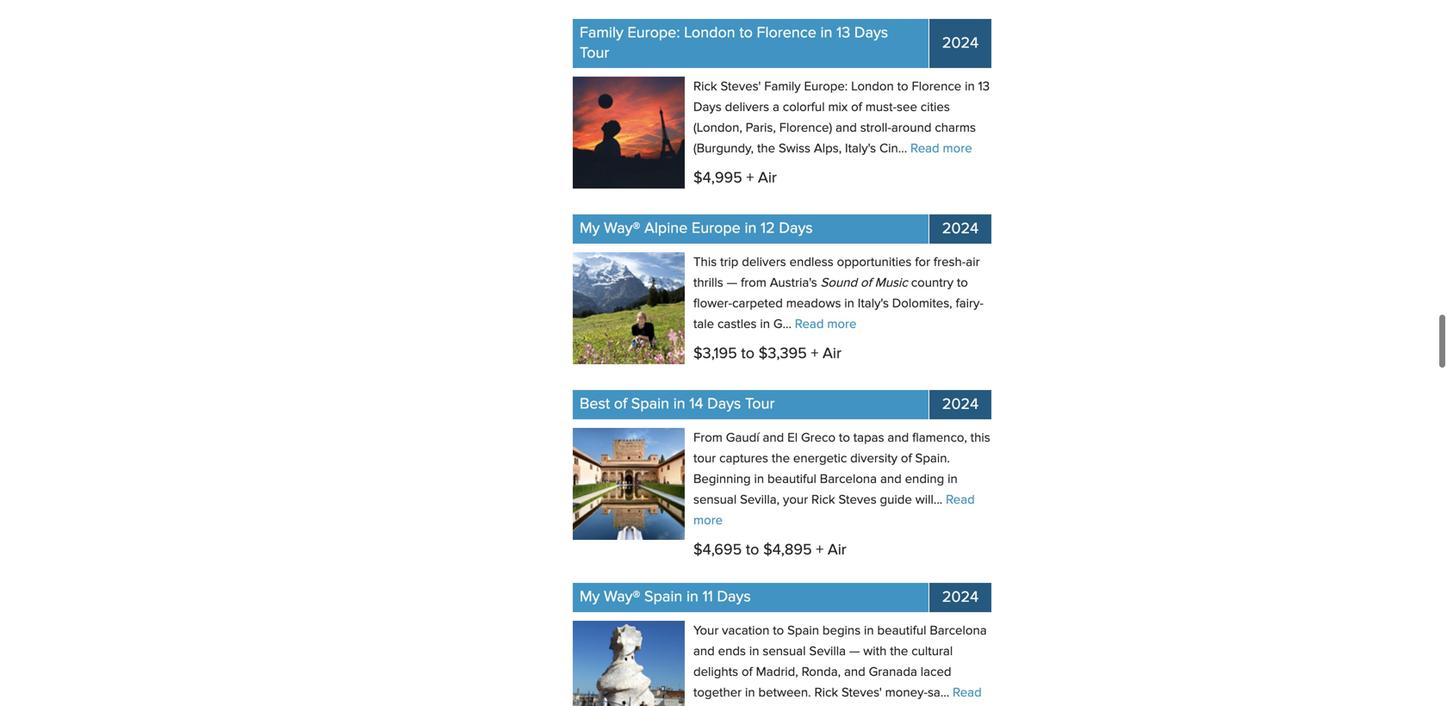 Task type: locate. For each thing, give the bounding box(es) containing it.
family
[[580, 26, 624, 41], [764, 80, 801, 93]]

london inside rick steves' family europe: london to florence in 13 days delivers a colorful mix of must-see cities (london, paris, florence) and stroll-around charms (burgundy, the swiss alps, italy's cin...
[[851, 80, 894, 93]]

this
[[693, 256, 717, 269]]

the down paris,
[[757, 142, 775, 155]]

my up my way® spain in 11 days 2024 image
[[580, 590, 600, 605]]

and down mix
[[836, 122, 857, 135]]

1 vertical spatial more
[[827, 318, 857, 331]]

0 horizontal spatial florence
[[757, 26, 817, 41]]

of left spain.
[[901, 453, 912, 466]]

in
[[821, 26, 833, 41], [965, 80, 975, 93], [745, 221, 757, 236], [844, 298, 855, 310], [760, 318, 770, 331], [673, 397, 685, 412], [754, 473, 764, 486], [948, 473, 958, 486], [687, 590, 699, 605], [864, 625, 874, 638], [749, 646, 759, 658], [745, 687, 755, 700]]

0 vertical spatial beautiful
[[768, 473, 817, 486]]

0 horizontal spatial tour
[[580, 46, 609, 61]]

1 vertical spatial italy's
[[858, 298, 889, 310]]

around
[[891, 122, 932, 135]]

way® for spain
[[604, 590, 640, 605]]

this
[[971, 432, 990, 445]]

0 vertical spatial delivers
[[725, 101, 769, 114]]

in right ends
[[749, 646, 759, 658]]

0 vertical spatial steves'
[[721, 80, 761, 93]]

carpeted
[[732, 298, 783, 310]]

0 vertical spatial italy's
[[845, 142, 876, 155]]

family europe: london to florence in 13 days tour 2024 image
[[573, 77, 685, 189]]

read more for best of spain in 14 days tour
[[693, 494, 975, 528]]

ends
[[718, 646, 746, 658]]

0 vertical spatial barcelona
[[820, 473, 877, 486]]

air
[[758, 171, 777, 186], [823, 347, 842, 362], [828, 543, 847, 558]]

3 2024 from the top
[[942, 397, 979, 413]]

italy's inside rick steves' family europe: london to florence in 13 days delivers a colorful mix of must-see cities (london, paris, florence) and stroll-around charms (burgundy, the swiss alps, italy's cin...
[[845, 142, 876, 155]]

to inside country to flower-carpeted meadows in italy's dolomites, fairy- tale castles in g...
[[957, 277, 968, 290]]

2 2024 from the top
[[942, 221, 979, 237]]

$4,695 to $4,895 + air
[[693, 543, 847, 558]]

0 vertical spatial 13
[[837, 26, 850, 41]]

the down the el
[[772, 453, 790, 466]]

0 vertical spatial the
[[757, 142, 775, 155]]

of down ends
[[742, 666, 753, 679]]

0 vertical spatial spain
[[631, 397, 669, 412]]

beautiful
[[768, 473, 817, 486], [877, 625, 926, 638]]

barcelona up steves
[[820, 473, 877, 486]]

2024 up cultural
[[942, 590, 979, 605]]

in left 11
[[687, 590, 699, 605]]

see
[[897, 101, 917, 114]]

2 vertical spatial read more
[[693, 494, 975, 528]]

1 horizontal spatial sensual
[[763, 646, 806, 658]]

0 vertical spatial —
[[727, 277, 738, 290]]

in up mix
[[821, 26, 833, 41]]

0 vertical spatial family
[[580, 26, 624, 41]]

1 vertical spatial barcelona
[[930, 625, 987, 638]]

1 vertical spatial spain
[[644, 590, 683, 605]]

of inside rick steves' family europe: london to florence in 13 days delivers a colorful mix of must-see cities (london, paris, florence) and stroll-around charms (burgundy, the swiss alps, italy's cin...
[[851, 101, 862, 114]]

fairy-
[[956, 298, 984, 310]]

1 vertical spatial europe:
[[804, 80, 848, 93]]

of inside the from gaudí and el greco to tapas and flamenco, this tour captures the energetic diversity of spain. beginning in beautiful barcelona and ending in sensual sevilla, your rick steves guide will...
[[901, 453, 912, 466]]

0 vertical spatial more
[[943, 142, 972, 155]]

florence
[[757, 26, 817, 41], [912, 80, 962, 93]]

+ for tour
[[816, 543, 824, 558]]

steves' inside your vacation to spain begins in beautiful barcelona and ends in sensual sevilla — with the cultural delights of madrid, ronda, and granada laced together in between. rick steves' money-sa...
[[842, 687, 882, 700]]

diversity
[[850, 453, 898, 466]]

more up $4,695
[[693, 515, 723, 528]]

1 vertical spatial sensual
[[763, 646, 806, 658]]

europe:
[[628, 26, 680, 41], [804, 80, 848, 93]]

0 vertical spatial sensual
[[693, 494, 737, 507]]

the up granada on the bottom right
[[890, 646, 908, 658]]

spain left 14
[[631, 397, 669, 412]]

london
[[684, 26, 735, 41], [851, 80, 894, 93]]

+ right $4,895
[[816, 543, 824, 558]]

energetic
[[793, 453, 847, 466]]

days right the "12"
[[779, 221, 813, 236]]

barcelona inside the from gaudí and el greco to tapas and flamenco, this tour captures the energetic diversity of spain. beginning in beautiful barcelona and ending in sensual sevilla, your rick steves guide will...
[[820, 473, 877, 486]]

spain for way®
[[644, 590, 683, 605]]

alps,
[[814, 142, 842, 155]]

1 vertical spatial steves'
[[842, 687, 882, 700]]

2024 for days
[[942, 221, 979, 237]]

0 vertical spatial my
[[580, 221, 600, 236]]

rick
[[693, 80, 717, 93], [812, 494, 835, 507], [814, 687, 838, 700]]

way® left the alpine
[[604, 221, 640, 236]]

0 horizontal spatial sensual
[[693, 494, 737, 507]]

dolomites,
[[892, 298, 952, 310]]

13
[[837, 26, 850, 41], [978, 80, 990, 93]]

more down charms
[[943, 142, 972, 155]]

of right mix
[[851, 101, 862, 114]]

delivers up paris,
[[725, 101, 769, 114]]

rick inside the from gaudí and el greco to tapas and flamenco, this tour captures the energetic diversity of spain. beginning in beautiful barcelona and ending in sensual sevilla, your rick steves guide will...
[[812, 494, 835, 507]]

florence up cities
[[912, 80, 962, 93]]

and left the el
[[763, 432, 784, 445]]

$3,195 to $3,395 + air
[[693, 347, 842, 362]]

flamenco,
[[912, 432, 967, 445]]

2024 up cities
[[942, 36, 979, 51]]

1 way® from the top
[[604, 221, 640, 236]]

$3,195
[[693, 347, 737, 362]]

the inside rick steves' family europe: london to florence in 13 days delivers a colorful mix of must-see cities (london, paris, florence) and stroll-around charms (burgundy, the swiss alps, italy's cin...
[[757, 142, 775, 155]]

laced
[[921, 666, 952, 679]]

2 vertical spatial more
[[693, 515, 723, 528]]

delivers inside rick steves' family europe: london to florence in 13 days delivers a colorful mix of must-see cities (london, paris, florence) and stroll-around charms (burgundy, the swiss alps, italy's cin...
[[725, 101, 769, 114]]

1 vertical spatial —
[[849, 646, 860, 658]]

2024
[[942, 36, 979, 51], [942, 221, 979, 237], [942, 397, 979, 413], [942, 590, 979, 605]]

1 vertical spatial +
[[811, 347, 819, 362]]

2 vertical spatial spain
[[787, 625, 819, 638]]

to inside family europe: london to florence in 13 days tour
[[739, 26, 753, 41]]

0 horizontal spatial more
[[693, 515, 723, 528]]

more for family europe: london to florence in 13 days tour
[[943, 142, 972, 155]]

air for days
[[823, 347, 842, 362]]

13 inside rick steves' family europe: london to florence in 13 days delivers a colorful mix of must-see cities (london, paris, florence) and stroll-around charms (burgundy, the swiss alps, italy's cin...
[[978, 80, 990, 93]]

read more down energetic
[[693, 494, 975, 528]]

italy's down sound of music
[[858, 298, 889, 310]]

in up charms
[[965, 80, 975, 93]]

— inside your vacation to spain begins in beautiful barcelona and ends in sensual sevilla — with the cultural delights of madrid, ronda, and granada laced together in between. rick steves' money-sa...
[[849, 646, 860, 658]]

1 horizontal spatial 13
[[978, 80, 990, 93]]

spain up sevilla
[[787, 625, 819, 638]]

the inside the from gaudí and el greco to tapas and flamenco, this tour captures the energetic diversity of spain. beginning in beautiful barcelona and ending in sensual sevilla, your rick steves guide will...
[[772, 453, 790, 466]]

colorful
[[783, 101, 825, 114]]

to inside your vacation to spain begins in beautiful barcelona and ends in sensual sevilla — with the cultural delights of madrid, ronda, and granada laced together in between. rick steves' money-sa...
[[773, 625, 784, 638]]

your vacation to spain begins in beautiful barcelona and ends in sensual sevilla — with the cultural delights of madrid, ronda, and granada laced together in between. rick steves' money-sa...
[[693, 625, 987, 700]]

way® for alpine
[[604, 221, 640, 236]]

1 vertical spatial london
[[851, 80, 894, 93]]

tour
[[693, 453, 716, 466]]

+ right $3,395
[[811, 347, 819, 362]]

in left the "12"
[[745, 221, 757, 236]]

greco
[[801, 432, 836, 445]]

read more
[[911, 142, 972, 155], [795, 318, 857, 331], [693, 494, 975, 528]]

2 vertical spatial +
[[816, 543, 824, 558]]

1 horizontal spatial beautiful
[[877, 625, 926, 638]]

florence)
[[779, 122, 832, 135]]

1 vertical spatial beautiful
[[877, 625, 926, 638]]

2 vertical spatial rick
[[814, 687, 838, 700]]

sensual down beginning at bottom
[[693, 494, 737, 507]]

1 horizontal spatial family
[[764, 80, 801, 93]]

1 vertical spatial delivers
[[742, 256, 786, 269]]

1 horizontal spatial steves'
[[842, 687, 882, 700]]

sound of music
[[821, 277, 908, 290]]

fresh-
[[934, 256, 966, 269]]

and up the guide
[[880, 473, 902, 486]]

2 vertical spatial air
[[828, 543, 847, 558]]

0 horizontal spatial 13
[[837, 26, 850, 41]]

tale
[[693, 318, 714, 331]]

together
[[693, 687, 742, 700]]

0 horizontal spatial family
[[580, 26, 624, 41]]

rick up (london,
[[693, 80, 717, 93]]

rick right the your
[[812, 494, 835, 507]]

1 vertical spatial family
[[764, 80, 801, 93]]

1 horizontal spatial tour
[[745, 397, 775, 412]]

steves' down granada on the bottom right
[[842, 687, 882, 700]]

1 horizontal spatial barcelona
[[930, 625, 987, 638]]

steves' down family europe: london to florence in 13 days tour
[[721, 80, 761, 93]]

my left the alpine
[[580, 221, 600, 236]]

—
[[727, 277, 738, 290], [849, 646, 860, 658]]

my way® spain in 11 days
[[580, 590, 751, 605]]

madrid,
[[756, 666, 798, 679]]

— left with
[[849, 646, 860, 658]]

1 vertical spatial florence
[[912, 80, 962, 93]]

rick inside rick steves' family europe: london to florence in 13 days delivers a colorful mix of must-see cities (london, paris, florence) and stroll-around charms (burgundy, the swiss alps, italy's cin...
[[693, 80, 717, 93]]

steves'
[[721, 80, 761, 93], [842, 687, 882, 700]]

air
[[966, 256, 980, 269]]

best
[[580, 397, 610, 412]]

0 vertical spatial london
[[684, 26, 735, 41]]

beautiful up with
[[877, 625, 926, 638]]

sevilla
[[809, 646, 846, 658]]

beautiful inside your vacation to spain begins in beautiful barcelona and ends in sensual sevilla — with the cultural delights of madrid, ronda, and granada laced together in between. rick steves' money-sa...
[[877, 625, 926, 638]]

1 horizontal spatial florence
[[912, 80, 962, 93]]

0 vertical spatial europe:
[[628, 26, 680, 41]]

tapas
[[854, 432, 884, 445]]

my for my way® spain in 11 days
[[580, 590, 600, 605]]

0 vertical spatial tour
[[580, 46, 609, 61]]

thrills
[[693, 277, 723, 290]]

florence inside family europe: london to florence in 13 days tour
[[757, 26, 817, 41]]

2024 up the this at the right of page
[[942, 397, 979, 413]]

spain inside your vacation to spain begins in beautiful barcelona and ends in sensual sevilla — with the cultural delights of madrid, ronda, and granada laced together in between. rick steves' money-sa...
[[787, 625, 819, 638]]

barcelona
[[820, 473, 877, 486], [930, 625, 987, 638]]

flower-
[[693, 298, 732, 310]]

1 my from the top
[[580, 221, 600, 236]]

more for best of spain in 14 days tour
[[693, 515, 723, 528]]

beginning
[[693, 473, 751, 486]]

more down meadows
[[827, 318, 857, 331]]

tour
[[580, 46, 609, 61], [745, 397, 775, 412]]

in right ending
[[948, 473, 958, 486]]

11
[[703, 590, 713, 605]]

barcelona up cultural
[[930, 625, 987, 638]]

14
[[689, 397, 703, 412]]

air right $3,395
[[823, 347, 842, 362]]

0 vertical spatial read more
[[911, 142, 972, 155]]

london inside family europe: london to florence in 13 days tour
[[684, 26, 735, 41]]

1 2024 from the top
[[942, 36, 979, 51]]

read more down meadows
[[795, 318, 857, 331]]

1 vertical spatial way®
[[604, 590, 640, 605]]

the
[[757, 142, 775, 155], [772, 453, 790, 466], [890, 646, 908, 658]]

air right the $4,995
[[758, 171, 777, 186]]

sensual
[[693, 494, 737, 507], [763, 646, 806, 658]]

trip
[[720, 256, 739, 269]]

florence up a
[[757, 26, 817, 41]]

of
[[851, 101, 862, 114], [861, 277, 872, 290], [614, 397, 627, 412], [901, 453, 912, 466], [742, 666, 753, 679]]

way®
[[604, 221, 640, 236], [604, 590, 640, 605]]

0 vertical spatial rick
[[693, 80, 717, 93]]

my
[[580, 221, 600, 236], [580, 590, 600, 605]]

spain
[[631, 397, 669, 412], [644, 590, 683, 605], [787, 625, 819, 638]]

1 horizontal spatial —
[[849, 646, 860, 658]]

rick down 'ronda,' on the bottom of page
[[814, 687, 838, 700]]

2 vertical spatial the
[[890, 646, 908, 658]]

more
[[943, 142, 972, 155], [827, 318, 857, 331], [693, 515, 723, 528]]

air for tour
[[828, 543, 847, 558]]

0 horizontal spatial barcelona
[[820, 473, 877, 486]]

in left 14
[[673, 397, 685, 412]]

read more down charms
[[911, 142, 972, 155]]

0 horizontal spatial europe:
[[628, 26, 680, 41]]

— down 'trip'
[[727, 277, 738, 290]]

delivers up from
[[742, 256, 786, 269]]

of inside your vacation to spain begins in beautiful barcelona and ends in sensual sevilla — with the cultural delights of madrid, ronda, and granada laced together in between. rick steves' money-sa...
[[742, 666, 753, 679]]

days right 11
[[717, 590, 751, 605]]

1 vertical spatial air
[[823, 347, 842, 362]]

days up (london,
[[693, 101, 722, 114]]

0 vertical spatial florence
[[757, 26, 817, 41]]

1 vertical spatial my
[[580, 590, 600, 605]]

tour inside family europe: london to florence in 13 days tour
[[580, 46, 609, 61]]

0 vertical spatial way®
[[604, 221, 640, 236]]

sensual up madrid,
[[763, 646, 806, 658]]

way® up my way® spain in 11 days 2024 image
[[604, 590, 640, 605]]

italy's down stroll-
[[845, 142, 876, 155]]

0 horizontal spatial london
[[684, 26, 735, 41]]

1 vertical spatial rick
[[812, 494, 835, 507]]

2024 up fresh-
[[942, 221, 979, 237]]

beautiful up the your
[[768, 473, 817, 486]]

+ right the $4,995
[[746, 171, 754, 186]]

rick steves' family europe: london to florence in 13 days delivers a colorful mix of must-see cities (london, paris, florence) and stroll-around charms (burgundy, the swiss alps, italy's cin...
[[693, 80, 990, 155]]

in up with
[[864, 625, 874, 638]]

1 vertical spatial 13
[[978, 80, 990, 93]]

to
[[739, 26, 753, 41], [897, 80, 909, 93], [957, 277, 968, 290], [741, 347, 755, 362], [839, 432, 850, 445], [746, 543, 759, 558], [773, 625, 784, 638]]

0 horizontal spatial beautiful
[[768, 473, 817, 486]]

$4,995
[[693, 171, 742, 186]]

spain left 11
[[644, 590, 683, 605]]

rick inside your vacation to spain begins in beautiful barcelona and ends in sensual sevilla — with the cultural delights of madrid, ronda, and granada laced together in between. rick steves' money-sa...
[[814, 687, 838, 700]]

1 vertical spatial the
[[772, 453, 790, 466]]

air right $4,895
[[828, 543, 847, 558]]

begins
[[823, 625, 861, 638]]

2 way® from the top
[[604, 590, 640, 605]]

2 my from the top
[[580, 590, 600, 605]]

2 horizontal spatial more
[[943, 142, 972, 155]]

days up 'must-' at right top
[[854, 26, 888, 41]]

— inside this trip delivers endless opportunities for fresh-air thrills — from austria's
[[727, 277, 738, 290]]

alpine
[[644, 221, 688, 236]]

0 horizontal spatial steves'
[[721, 80, 761, 93]]

italy's
[[845, 142, 876, 155], [858, 298, 889, 310]]

1 vertical spatial tour
[[745, 397, 775, 412]]

0 horizontal spatial —
[[727, 277, 738, 290]]

1 horizontal spatial london
[[851, 80, 894, 93]]

1 horizontal spatial europe:
[[804, 80, 848, 93]]

for
[[915, 256, 930, 269]]



Task type: vqa. For each thing, say whether or not it's contained in the screenshot.
Street
no



Task type: describe. For each thing, give the bounding box(es) containing it.
beautiful inside the from gaudí and el greco to tapas and flamenco, this tour captures the energetic diversity of spain. beginning in beautiful barcelona and ending in sensual sevilla, your rick steves guide will...
[[768, 473, 817, 486]]

your
[[783, 494, 808, 507]]

sa...
[[928, 687, 949, 700]]

(london,
[[693, 122, 742, 135]]

swiss
[[779, 142, 811, 155]]

in inside family europe: london to florence in 13 days tour
[[821, 26, 833, 41]]

read down 'ronda,' on the bottom of page
[[693, 687, 982, 706]]

family inside rick steves' family europe: london to florence in 13 days delivers a colorful mix of must-see cities (london, paris, florence) and stroll-around charms (burgundy, the swiss alps, italy's cin...
[[764, 80, 801, 93]]

endless
[[790, 256, 834, 269]]

my way® alpine europe in 12 days
[[580, 221, 813, 236]]

delights
[[693, 666, 738, 679]]

0 vertical spatial air
[[758, 171, 777, 186]]

days inside rick steves' family europe: london to florence in 13 days delivers a colorful mix of must-see cities (london, paris, florence) and stroll-around charms (burgundy, the swiss alps, italy's cin...
[[693, 101, 722, 114]]

from
[[741, 277, 767, 290]]

and down with
[[844, 666, 866, 679]]

1 horizontal spatial more
[[827, 318, 857, 331]]

family inside family europe: london to florence in 13 days tour
[[580, 26, 624, 41]]

in down sound
[[844, 298, 855, 310]]

to inside rick steves' family europe: london to florence in 13 days delivers a colorful mix of must-see cities (london, paris, florence) and stroll-around charms (burgundy, the swiss alps, italy's cin...
[[897, 80, 909, 93]]

austria's
[[770, 277, 817, 290]]

country to flower-carpeted meadows in italy's dolomites, fairy- tale castles in g...
[[693, 277, 984, 331]]

read more for family europe: london to florence in 13 days tour
[[911, 142, 972, 155]]

barcelona inside your vacation to spain begins in beautiful barcelona and ends in sensual sevilla — with the cultural delights of madrid, ronda, and granada laced together in between. rick steves' money-sa...
[[930, 625, 987, 638]]

$4,695
[[693, 543, 742, 558]]

and right tapas in the bottom of the page
[[888, 432, 909, 445]]

country
[[911, 277, 954, 290]]

charms
[[935, 122, 976, 135]]

12
[[761, 221, 775, 236]]

sensual inside your vacation to spain begins in beautiful barcelona and ends in sensual sevilla — with the cultural delights of madrid, ronda, and granada laced together in between. rick steves' money-sa...
[[763, 646, 806, 658]]

in inside rick steves' family europe: london to florence in 13 days delivers a colorful mix of must-see cities (london, paris, florence) and stroll-around charms (burgundy, the swiss alps, italy's cin...
[[965, 80, 975, 93]]

read right the will...
[[946, 494, 975, 507]]

and down your
[[693, 646, 715, 658]]

opportunities
[[837, 256, 912, 269]]

+ for days
[[811, 347, 819, 362]]

steves' inside rick steves' family europe: london to florence in 13 days delivers a colorful mix of must-see cities (london, paris, florence) and stroll-around charms (burgundy, the swiss alps, italy's cin...
[[721, 80, 761, 93]]

rick for my way® spain in 11 days
[[814, 687, 838, 700]]

music
[[875, 277, 908, 290]]

cities
[[921, 101, 950, 114]]

$4,995 + air
[[693, 171, 777, 186]]

of right best on the left bottom of page
[[614, 397, 627, 412]]

castles
[[718, 318, 757, 331]]

4 2024 from the top
[[942, 590, 979, 605]]

2024 for tour
[[942, 397, 979, 413]]

italy's inside country to flower-carpeted meadows in italy's dolomites, fairy- tale castles in g...
[[858, 298, 889, 310]]

will...
[[916, 494, 943, 507]]

read down 'around'
[[911, 142, 940, 155]]

in up sevilla,
[[754, 473, 764, 486]]

2024 for 13
[[942, 36, 979, 51]]

granada
[[869, 666, 917, 679]]

europe: inside family europe: london to florence in 13 days tour
[[628, 26, 680, 41]]

a
[[773, 101, 780, 114]]

your
[[693, 625, 719, 638]]

from gaudí and el greco to tapas and flamenco, this tour captures the energetic diversity of spain. beginning in beautiful barcelona and ending in sensual sevilla, your rick steves guide will...
[[693, 432, 990, 507]]

ending
[[905, 473, 944, 486]]

cin...
[[880, 142, 907, 155]]

my way® alpine europe in 12 days 2024 image
[[573, 252, 685, 364]]

g...
[[773, 318, 792, 331]]

my way® spain in 11 days 2024 image
[[573, 621, 685, 706]]

must-
[[866, 101, 897, 114]]

1 vertical spatial read more
[[795, 318, 857, 331]]

ronda,
[[802, 666, 841, 679]]

best of spain in 14 days tour 2024 image
[[573, 428, 685, 540]]

spain for of
[[631, 397, 669, 412]]

meadows
[[786, 298, 841, 310]]

days right 14
[[707, 397, 741, 412]]

in right together
[[745, 687, 755, 700]]

of down opportunities in the top of the page
[[861, 277, 872, 290]]

gaudí
[[726, 432, 759, 445]]

cultural
[[912, 646, 953, 658]]

(burgundy,
[[693, 142, 754, 155]]

0 vertical spatial +
[[746, 171, 754, 186]]

and inside rick steves' family europe: london to florence in 13 days delivers a colorful mix of must-see cities (london, paris, florence) and stroll-around charms (burgundy, the swiss alps, italy's cin...
[[836, 122, 857, 135]]

best of spain in 14 days tour
[[580, 397, 775, 412]]

vacation
[[722, 625, 770, 638]]

in left g...
[[760, 318, 770, 331]]

between.
[[759, 687, 811, 700]]

delivers inside this trip delivers endless opportunities for fresh-air thrills — from austria's
[[742, 256, 786, 269]]

read down meadows
[[795, 318, 824, 331]]

spain.
[[915, 453, 950, 466]]

my for my way® alpine europe in 12 days
[[580, 221, 600, 236]]

captures
[[719, 453, 768, 466]]

13 inside family europe: london to florence in 13 days tour
[[837, 26, 850, 41]]

the inside your vacation to spain begins in beautiful barcelona and ends in sensual sevilla — with the cultural delights of madrid, ronda, and granada laced together in between. rick steves' money-sa...
[[890, 646, 908, 658]]

mix
[[828, 101, 848, 114]]

europe
[[692, 221, 741, 236]]

family europe: london to florence in 13 days tour
[[580, 26, 888, 61]]

from
[[693, 432, 723, 445]]

sevilla,
[[740, 494, 780, 507]]

stroll-
[[860, 122, 892, 135]]

paris,
[[746, 122, 776, 135]]

europe: inside rick steves' family europe: london to florence in 13 days delivers a colorful mix of must-see cities (london, paris, florence) and stroll-around charms (burgundy, the swiss alps, italy's cin...
[[804, 80, 848, 93]]

sound
[[821, 277, 857, 290]]

$4,895
[[763, 543, 812, 558]]

days inside family europe: london to florence in 13 days tour
[[854, 26, 888, 41]]

el
[[788, 432, 798, 445]]

money-
[[885, 687, 928, 700]]

with
[[863, 646, 887, 658]]

$3,395
[[759, 347, 807, 362]]

this trip delivers endless opportunities for fresh-air thrills — from austria's
[[693, 256, 980, 290]]

guide
[[880, 494, 912, 507]]

florence inside rick steves' family europe: london to florence in 13 days delivers a colorful mix of must-see cities (london, paris, florence) and stroll-around charms (burgundy, the swiss alps, italy's cin...
[[912, 80, 962, 93]]

rick for best of spain in 14 days tour
[[812, 494, 835, 507]]

to inside the from gaudí and el greco to tapas and flamenco, this tour captures the energetic diversity of spain. beginning in beautiful barcelona and ending in sensual sevilla, your rick steves guide will...
[[839, 432, 850, 445]]

steves
[[839, 494, 877, 507]]

sensual inside the from gaudí and el greco to tapas and flamenco, this tour captures the energetic diversity of spain. beginning in beautiful barcelona and ending in sensual sevilla, your rick steves guide will...
[[693, 494, 737, 507]]



